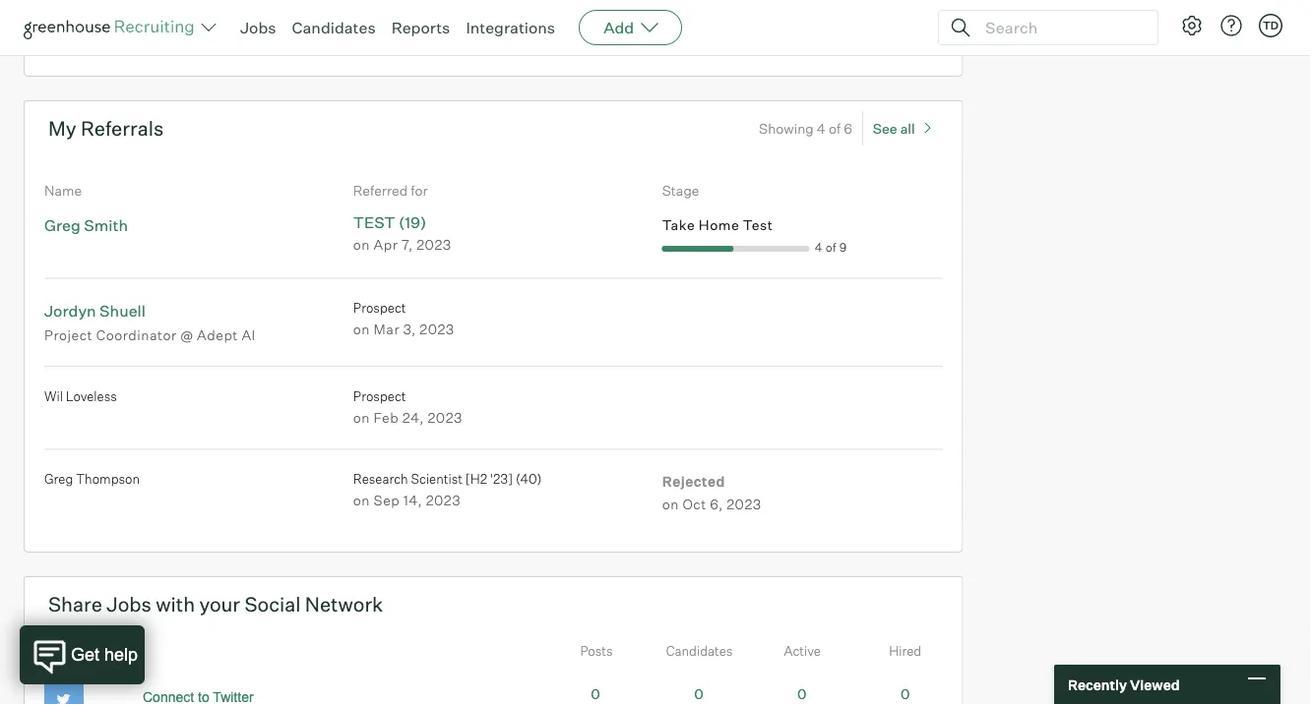 Task type: describe. For each thing, give the bounding box(es) containing it.
on for prospect on mar 3, 2023
[[353, 321, 370, 338]]

reports
[[391, 18, 450, 37]]

see all link
[[873, 111, 939, 146]]

my
[[48, 116, 76, 141]]

prospect on feb 24, 2023
[[353, 388, 463, 426]]

for
[[411, 182, 428, 199]]

0 horizontal spatial candidates
[[292, 18, 376, 37]]

1 vertical spatial 4
[[815, 240, 823, 255]]

prospect on mar 3, 2023
[[353, 300, 454, 338]]

social
[[245, 593, 301, 617]]

wil loveless
[[44, 388, 117, 404]]

rejected on oct 6, 2023
[[662, 473, 761, 514]]

active
[[784, 643, 821, 659]]

2023 for prospect on mar 3, 2023
[[420, 321, 454, 338]]

7,
[[402, 236, 413, 253]]

'23]
[[490, 471, 513, 487]]

stage
[[662, 182, 699, 199]]

jobs link
[[240, 18, 276, 37]]

4 0 from the left
[[901, 686, 910, 703]]

test
[[353, 213, 395, 232]]

3 0 from the left
[[797, 686, 807, 703]]

referrals
[[81, 116, 164, 141]]

take home test
[[662, 216, 773, 233]]

on inside research scientist [h2 '23] (40) on sep 14, 2023
[[353, 492, 370, 509]]

1 0 from the left
[[591, 686, 600, 703]]

td
[[1263, 19, 1279, 32]]

on inside 'test (19) on apr 7, 2023'
[[353, 236, 370, 253]]

3,
[[403, 321, 416, 338]]

6,
[[710, 496, 723, 514]]

viewed
[[1130, 676, 1180, 694]]

recently viewed
[[1068, 676, 1180, 694]]

2 0 from the left
[[694, 686, 703, 703]]

thompson
[[76, 471, 140, 487]]

24,
[[402, 409, 424, 426]]

2023 for rejected on oct 6, 2023
[[727, 496, 761, 514]]

name
[[44, 182, 82, 199]]

1 vertical spatial jobs
[[107, 593, 152, 617]]

integrations link
[[466, 18, 555, 37]]

showing 4 of 6
[[759, 120, 852, 137]]

recently
[[1068, 676, 1127, 694]]

mar
[[374, 321, 400, 338]]

home
[[699, 216, 740, 233]]

greg thompson
[[44, 471, 140, 487]]

see all
[[873, 120, 915, 137]]

jordyn
[[44, 301, 96, 321]]

4 0 link from the left
[[901, 686, 910, 703]]

shuell
[[100, 301, 146, 321]]

0 vertical spatial jobs
[[240, 18, 276, 37]]

14,
[[403, 492, 422, 509]]

wil
[[44, 388, 63, 404]]

0 vertical spatial of
[[829, 120, 841, 137]]

reports link
[[391, 18, 450, 37]]

with
[[156, 593, 195, 617]]

Search text field
[[980, 13, 1140, 42]]



Task type: vqa. For each thing, say whether or not it's contained in the screenshot.
'Candidates' link
yes



Task type: locate. For each thing, give the bounding box(es) containing it.
greg for greg thompson
[[44, 471, 73, 487]]

feb
[[374, 409, 399, 426]]

2023 right 3,
[[420, 321, 454, 338]]

test (19) link
[[353, 213, 427, 232]]

(19)
[[399, 213, 427, 232]]

ai
[[242, 326, 256, 343]]

see
[[873, 120, 897, 137]]

1 horizontal spatial candidates
[[666, 643, 733, 659]]

0 vertical spatial candidates
[[292, 18, 376, 37]]

2023 down scientist in the left of the page
[[426, 492, 461, 509]]

of left 6
[[829, 120, 841, 137]]

(40)
[[516, 471, 542, 487]]

research scientist [h2 '23] (40) on sep 14, 2023
[[353, 471, 542, 509]]

greg left thompson
[[44, 471, 73, 487]]

oct
[[683, 496, 706, 514]]

showing
[[759, 120, 814, 137]]

posts
[[580, 643, 613, 659]]

prospect for mar
[[353, 300, 406, 316]]

prospect up "mar"
[[353, 300, 406, 316]]

add button
[[579, 10, 682, 45]]

on inside prospect on mar 3, 2023
[[353, 321, 370, 338]]

take
[[662, 216, 695, 233]]

project
[[44, 326, 93, 343]]

adept
[[197, 326, 238, 343]]

2023 right the 7,
[[417, 236, 451, 253]]

0
[[591, 686, 600, 703], [694, 686, 703, 703], [797, 686, 807, 703], [901, 686, 910, 703]]

greg
[[44, 216, 81, 235], [44, 471, 73, 487]]

2023 right the 6,
[[727, 496, 761, 514]]

network
[[305, 593, 383, 617]]

on left apr
[[353, 236, 370, 253]]

2 greg from the top
[[44, 471, 73, 487]]

greg for greg smith
[[44, 216, 81, 235]]

on
[[353, 236, 370, 253], [353, 321, 370, 338], [353, 409, 370, 426], [353, 492, 370, 509], [662, 496, 679, 514]]

prospect for feb
[[353, 388, 406, 404]]

4 of 9
[[815, 240, 847, 255]]

greg down name
[[44, 216, 81, 235]]

0 horizontal spatial jobs
[[107, 593, 152, 617]]

4
[[817, 120, 826, 137], [815, 240, 823, 255]]

on left sep
[[353, 492, 370, 509]]

prospect inside prospect on mar 3, 2023
[[353, 300, 406, 316]]

jobs
[[240, 18, 276, 37], [107, 593, 152, 617]]

prospect
[[353, 300, 406, 316], [353, 388, 406, 404]]

integrations
[[466, 18, 555, 37]]

2023 inside prospect on mar 3, 2023
[[420, 321, 454, 338]]

apr
[[374, 236, 398, 253]]

referred for
[[353, 182, 428, 199]]

candidates
[[292, 18, 376, 37], [666, 643, 733, 659]]

research
[[353, 471, 408, 487]]

1 prospect from the top
[[353, 300, 406, 316]]

on for prospect on feb 24, 2023
[[353, 409, 370, 426]]

of left 9
[[826, 240, 836, 255]]

candidates link
[[292, 18, 376, 37]]

3 0 link from the left
[[797, 686, 807, 703]]

1 0 link from the left
[[591, 686, 600, 703]]

0 vertical spatial prospect
[[353, 300, 406, 316]]

2 prospect from the top
[[353, 388, 406, 404]]

None text field
[[641, 0, 818, 43]]

greg smith link
[[44, 216, 128, 235]]

4 left 9
[[815, 240, 823, 255]]

2023 inside rejected on oct 6, 2023
[[727, 496, 761, 514]]

@
[[180, 326, 193, 343]]

coordinator
[[96, 326, 177, 343]]

sep
[[374, 492, 400, 509]]

referred
[[353, 182, 408, 199]]

1 vertical spatial candidates
[[666, 643, 733, 659]]

on left oct
[[662, 496, 679, 514]]

prospect inside prospect on feb 24, 2023
[[353, 388, 406, 404]]

4 left 6
[[817, 120, 826, 137]]

2023 inside prospect on feb 24, 2023
[[428, 409, 463, 426]]

share jobs with your social network
[[48, 593, 383, 617]]

1 vertical spatial greg
[[44, 471, 73, 487]]

1 vertical spatial of
[[826, 240, 836, 255]]

greenhouse recruiting image
[[24, 16, 201, 39]]

hired
[[889, 643, 922, 659]]

configure image
[[1180, 14, 1204, 37]]

2023 inside research scientist [h2 '23] (40) on sep 14, 2023
[[426, 492, 461, 509]]

rejected
[[662, 473, 725, 490]]

9
[[839, 240, 847, 255]]

2023
[[417, 236, 451, 253], [420, 321, 454, 338], [428, 409, 463, 426], [426, 492, 461, 509], [727, 496, 761, 514]]

td button
[[1255, 10, 1287, 41]]

6
[[844, 120, 852, 137]]

on inside prospect on feb 24, 2023
[[353, 409, 370, 426]]

prospect up feb
[[353, 388, 406, 404]]

on inside rejected on oct 6, 2023
[[662, 496, 679, 514]]

smith
[[84, 216, 128, 235]]

on left feb
[[353, 409, 370, 426]]

scientist
[[411, 471, 463, 487]]

2 0 link from the left
[[694, 686, 703, 703]]

[h2
[[465, 471, 487, 487]]

jordyn shuell project coordinator @ adept ai
[[44, 301, 256, 343]]

1 greg from the top
[[44, 216, 81, 235]]

1 vertical spatial prospect
[[353, 388, 406, 404]]

2023 for prospect on feb 24, 2023
[[428, 409, 463, 426]]

on left "mar"
[[353, 321, 370, 338]]

jobs left with
[[107, 593, 152, 617]]

your
[[199, 593, 240, 617]]

0 vertical spatial 4
[[817, 120, 826, 137]]

test (19) on apr 7, 2023
[[353, 213, 451, 253]]

jobs left candidates link at the left of the page
[[240, 18, 276, 37]]

of
[[829, 120, 841, 137], [826, 240, 836, 255]]

greg smith
[[44, 216, 128, 235]]

share
[[48, 593, 102, 617]]

0 link
[[591, 686, 600, 703], [694, 686, 703, 703], [797, 686, 807, 703], [901, 686, 910, 703]]

on for rejected on oct 6, 2023
[[662, 496, 679, 514]]

all
[[900, 120, 915, 137]]

jordyn shuell link
[[44, 301, 146, 321]]

0 vertical spatial greg
[[44, 216, 81, 235]]

td button
[[1259, 14, 1283, 37]]

2023 right 24,
[[428, 409, 463, 426]]

add
[[604, 18, 634, 37]]

loveless
[[66, 388, 117, 404]]

test
[[743, 216, 773, 233]]

2023 inside 'test (19) on apr 7, 2023'
[[417, 236, 451, 253]]

my referrals
[[48, 116, 164, 141]]

1 horizontal spatial jobs
[[240, 18, 276, 37]]



